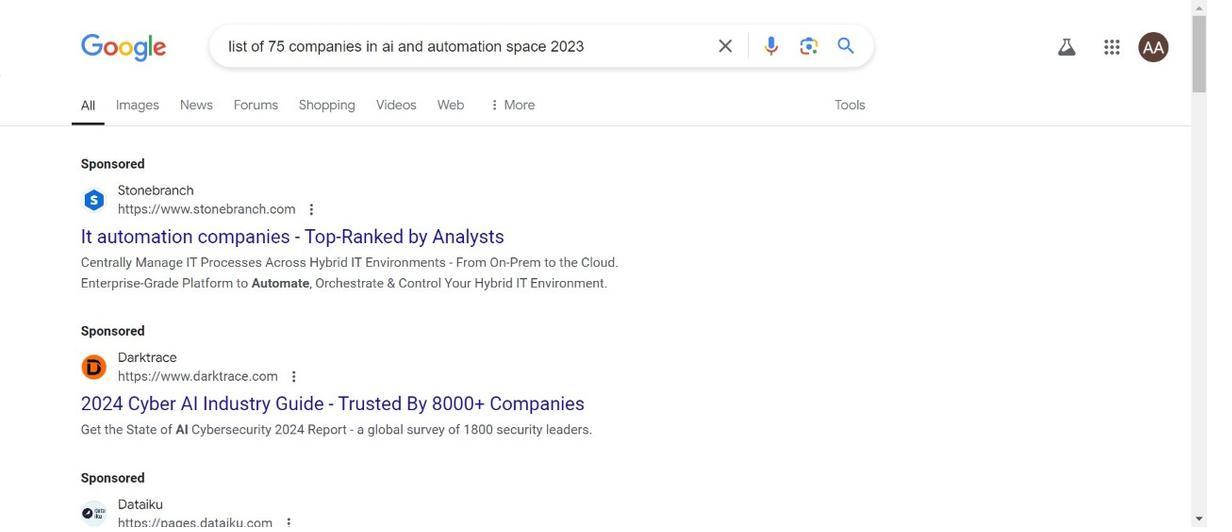 Task type: locate. For each thing, give the bounding box(es) containing it.
list
[[71, 83, 543, 125]]

search by image image
[[798, 35, 821, 57]]

None search field
[[58, 23, 893, 67]]

list item
[[71, 83, 105, 125]]

None text field
[[118, 201, 296, 217], [118, 369, 278, 384], [118, 515, 273, 527], [118, 201, 296, 217], [118, 369, 278, 384], [118, 515, 273, 527]]



Task type: describe. For each thing, give the bounding box(es) containing it.
go to google home image
[[81, 34, 168, 62]]

Search text field
[[229, 25, 703, 67]]

ads region
[[81, 153, 696, 527]]

search labs image
[[1056, 36, 1078, 58]]

search by voice image
[[760, 35, 783, 57]]



Task type: vqa. For each thing, say whether or not it's contained in the screenshot.
6:35 AM
no



